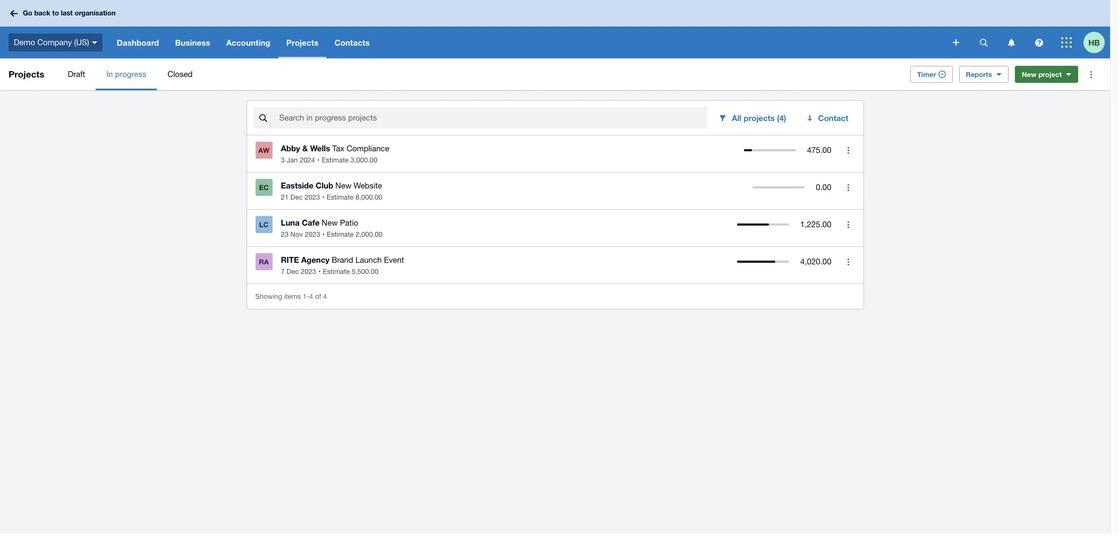 Task type: locate. For each thing, give the bounding box(es) containing it.
new inside popup button
[[1022, 70, 1037, 79]]

estimate down patio
[[327, 231, 354, 239]]

abby & wells tax compliance 3 jan 2024 • estimate 3,000.00
[[281, 144, 389, 164]]

estimate inside eastside club new website 21 dec 2023 • estimate 8,000.00
[[327, 194, 354, 202]]

4
[[310, 293, 313, 301], [323, 293, 327, 301]]

estimate down brand
[[323, 268, 350, 276]]

new for eastside club
[[336, 181, 352, 190]]

0 vertical spatial projects
[[287, 38, 319, 47]]

8,000.00
[[356, 194, 383, 202]]

draft
[[68, 70, 85, 79]]

&
[[303, 144, 308, 153]]

launch
[[356, 256, 382, 265]]

luna cafe new patio 23 nov 2023 • estimate 2,000.00
[[281, 218, 383, 239]]

1 vertical spatial dec
[[287, 268, 299, 276]]

business
[[175, 38, 210, 47]]

patio
[[340, 219, 358, 228]]

estimate down tax on the top of page
[[322, 156, 349, 164]]

projects down demo on the left top
[[9, 69, 44, 80]]

new inside luna cafe new patio 23 nov 2023 • estimate 2,000.00
[[322, 219, 338, 228]]

banner
[[0, 0, 1111, 58]]

of
[[315, 293, 321, 301]]

reports button
[[960, 66, 1009, 83]]

(4)
[[778, 113, 787, 123]]

0 vertical spatial more options image
[[838, 177, 860, 198]]

0 vertical spatial 2023
[[305, 194, 320, 202]]

2 vertical spatial 2023
[[301, 268, 316, 276]]

lc
[[259, 221, 269, 229]]

0 vertical spatial new
[[1022, 70, 1037, 79]]

new
[[1022, 70, 1037, 79], [336, 181, 352, 190], [322, 219, 338, 228]]

more options image right 1,225.00
[[838, 214, 860, 236]]

dec right 21
[[291, 194, 303, 202]]

0 horizontal spatial projects
[[9, 69, 44, 80]]

more options image for cafe
[[838, 214, 860, 236]]

demo company (us)
[[14, 38, 89, 47]]

• up agency
[[322, 231, 325, 239]]

items
[[284, 293, 301, 301]]

new inside eastside club new website 21 dec 2023 • estimate 8,000.00
[[336, 181, 352, 190]]

2023 down the cafe
[[305, 231, 320, 239]]

Search in progress projects search field
[[278, 108, 708, 128]]

demo company (us) button
[[0, 27, 109, 58]]

1 vertical spatial new
[[336, 181, 352, 190]]

brand
[[332, 256, 353, 265]]

• down agency
[[319, 268, 321, 276]]

0 horizontal spatial 4
[[310, 293, 313, 301]]

club
[[316, 181, 333, 190]]

more options image right 4,020.00
[[838, 252, 860, 273]]

to
[[52, 9, 59, 17]]

estimate down club
[[327, 194, 354, 202]]

hb
[[1089, 37, 1101, 47]]

svg image
[[10, 10, 18, 17], [1062, 37, 1073, 48], [980, 39, 988, 47], [1008, 39, 1015, 47], [953, 39, 960, 46], [92, 41, 97, 44]]

more options image right '475.00' at the top right of the page
[[838, 140, 860, 161]]

dec right 7
[[287, 268, 299, 276]]

2023 down club
[[305, 194, 320, 202]]

abby
[[281, 144, 300, 153]]

2023
[[305, 194, 320, 202], [305, 231, 320, 239], [301, 268, 316, 276]]

4 left of
[[310, 293, 313, 301]]

svg image
[[1036, 39, 1044, 47]]

1-
[[303, 293, 310, 301]]

new left 'project'
[[1022, 70, 1037, 79]]

estimate inside "rite agency brand launch event 7 dec 2023 • estimate 5,500.00"
[[323, 268, 350, 276]]

estimate inside abby & wells tax compliance 3 jan 2024 • estimate 3,000.00
[[322, 156, 349, 164]]

• right '2024'
[[317, 156, 320, 164]]

projects inside dropdown button
[[287, 38, 319, 47]]

new right club
[[336, 181, 352, 190]]

more options image right 0.00
[[838, 177, 860, 198]]

luna
[[281, 218, 300, 228]]

showing
[[256, 293, 282, 301]]

21
[[281, 194, 289, 202]]

new right the cafe
[[322, 219, 338, 228]]

website
[[354, 181, 382, 190]]

2023 down agency
[[301, 268, 316, 276]]

contact
[[819, 113, 849, 123]]

1 vertical spatial 2023
[[305, 231, 320, 239]]

dec inside "rite agency brand launch event 7 dec 2023 • estimate 5,500.00"
[[287, 268, 299, 276]]

agency
[[301, 255, 330, 265]]

company
[[37, 38, 72, 47]]

more options image for wells
[[838, 140, 860, 161]]

nov
[[291, 231, 303, 239]]

0 vertical spatial more options image
[[1081, 64, 1102, 85]]

projects
[[287, 38, 319, 47], [9, 69, 44, 80]]

4,020.00
[[801, 257, 832, 266]]

projects left contacts
[[287, 38, 319, 47]]

2 more options image from the top
[[838, 214, 860, 236]]

• inside "rite agency brand launch event 7 dec 2023 • estimate 5,500.00"
[[319, 268, 321, 276]]

all projects (4) button
[[712, 107, 795, 129]]

1 horizontal spatial 4
[[323, 293, 327, 301]]

• down club
[[322, 194, 325, 202]]

progress
[[115, 70, 146, 79]]

estimate
[[322, 156, 349, 164], [327, 194, 354, 202], [327, 231, 354, 239], [323, 268, 350, 276]]

navigation
[[109, 27, 946, 58]]

0 vertical spatial dec
[[291, 194, 303, 202]]

2023 inside eastside club new website 21 dec 2023 • estimate 8,000.00
[[305, 194, 320, 202]]

more options image
[[1081, 64, 1102, 85], [838, 140, 860, 161], [838, 252, 860, 273]]

event
[[384, 256, 404, 265]]

2023 for club
[[305, 194, 320, 202]]

svg image inside demo company (us) popup button
[[92, 41, 97, 44]]

dec inside eastside club new website 21 dec 2023 • estimate 8,000.00
[[291, 194, 303, 202]]

business button
[[167, 27, 218, 58]]

2 vertical spatial new
[[322, 219, 338, 228]]

organisation
[[75, 9, 116, 17]]

eastside club new website 21 dec 2023 • estimate 8,000.00
[[281, 181, 383, 202]]

rite agency brand launch event 7 dec 2023 • estimate 5,500.00
[[281, 255, 404, 276]]

2 vertical spatial more options image
[[838, 252, 860, 273]]

contact button
[[800, 107, 857, 129]]

1 more options image from the top
[[838, 177, 860, 198]]

more options image down hb at the top of the page
[[1081, 64, 1102, 85]]

2 4 from the left
[[323, 293, 327, 301]]

•
[[317, 156, 320, 164], [322, 194, 325, 202], [322, 231, 325, 239], [319, 268, 321, 276]]

1 vertical spatial more options image
[[838, 140, 860, 161]]

1 horizontal spatial projects
[[287, 38, 319, 47]]

projects button
[[279, 27, 327, 58]]

in
[[106, 70, 113, 79]]

2,000.00
[[356, 231, 383, 239]]

dashboard link
[[109, 27, 167, 58]]

4 right of
[[323, 293, 327, 301]]

dec
[[291, 194, 303, 202], [287, 268, 299, 276]]

2023 for cafe
[[305, 231, 320, 239]]

2023 inside luna cafe new patio 23 nov 2023 • estimate 2,000.00
[[305, 231, 320, 239]]

1 vertical spatial more options image
[[838, 214, 860, 236]]

project
[[1039, 70, 1062, 79]]

wells
[[310, 144, 330, 153]]

accounting button
[[218, 27, 279, 58]]

contacts button
[[327, 27, 378, 58]]

more options image for club
[[838, 177, 860, 198]]

more options image
[[838, 177, 860, 198], [838, 214, 860, 236]]

go
[[23, 9, 32, 17]]

7
[[281, 268, 285, 276]]



Task type: describe. For each thing, give the bounding box(es) containing it.
hb button
[[1084, 27, 1111, 58]]

go back to last organisation
[[23, 9, 116, 17]]

new project
[[1022, 70, 1062, 79]]

new project button
[[1016, 66, 1079, 83]]

475.00
[[808, 146, 832, 155]]

2024
[[300, 156, 315, 164]]

in progress
[[106, 70, 146, 79]]

5,500.00
[[352, 268, 379, 276]]

accounting
[[226, 38, 271, 47]]

reports
[[966, 70, 993, 79]]

timer button
[[911, 66, 953, 83]]

ec
[[259, 183, 269, 192]]

1,225.00
[[801, 220, 832, 229]]

dashboard
[[117, 38, 159, 47]]

banner containing hb
[[0, 0, 1111, 58]]

aw
[[258, 146, 270, 155]]

timer
[[918, 70, 937, 79]]

navigation containing dashboard
[[109, 27, 946, 58]]

• inside abby & wells tax compliance 3 jan 2024 • estimate 3,000.00
[[317, 156, 320, 164]]

1 4 from the left
[[310, 293, 313, 301]]

all
[[732, 113, 742, 123]]

• inside luna cafe new patio 23 nov 2023 • estimate 2,000.00
[[322, 231, 325, 239]]

all projects (4)
[[732, 113, 787, 123]]

2023 inside "rite agency brand launch event 7 dec 2023 • estimate 5,500.00"
[[301, 268, 316, 276]]

tax
[[332, 144, 345, 153]]

showing items 1-4 of 4
[[256, 293, 327, 301]]

1 vertical spatial projects
[[9, 69, 44, 80]]

closed
[[168, 70, 193, 79]]

closed link
[[157, 58, 203, 90]]

rite
[[281, 255, 299, 265]]

ra
[[259, 258, 269, 266]]

0.00
[[816, 183, 832, 192]]

go back to last organisation link
[[6, 4, 122, 23]]

draft link
[[57, 58, 96, 90]]

(us)
[[74, 38, 89, 47]]

3,000.00
[[351, 156, 378, 164]]

svg image inside go back to last organisation link
[[10, 10, 18, 17]]

demo
[[14, 38, 35, 47]]

contacts
[[335, 38, 370, 47]]

last
[[61, 9, 73, 17]]

compliance
[[347, 144, 389, 153]]

back
[[34, 9, 50, 17]]

3
[[281, 156, 285, 164]]

estimate inside luna cafe new patio 23 nov 2023 • estimate 2,000.00
[[327, 231, 354, 239]]

in progress link
[[96, 58, 157, 90]]

• inside eastside club new website 21 dec 2023 • estimate 8,000.00
[[322, 194, 325, 202]]

more options image for brand
[[838, 252, 860, 273]]

jan
[[287, 156, 298, 164]]

projects
[[744, 113, 775, 123]]

new for luna cafe
[[322, 219, 338, 228]]

23
[[281, 231, 289, 239]]

eastside
[[281, 181, 314, 190]]

cafe
[[302, 218, 320, 228]]



Task type: vqa. For each thing, say whether or not it's contained in the screenshot.
• in RITE Agency Brand Launch Event 7 Dec 2023 • Estimate 5,500.00
yes



